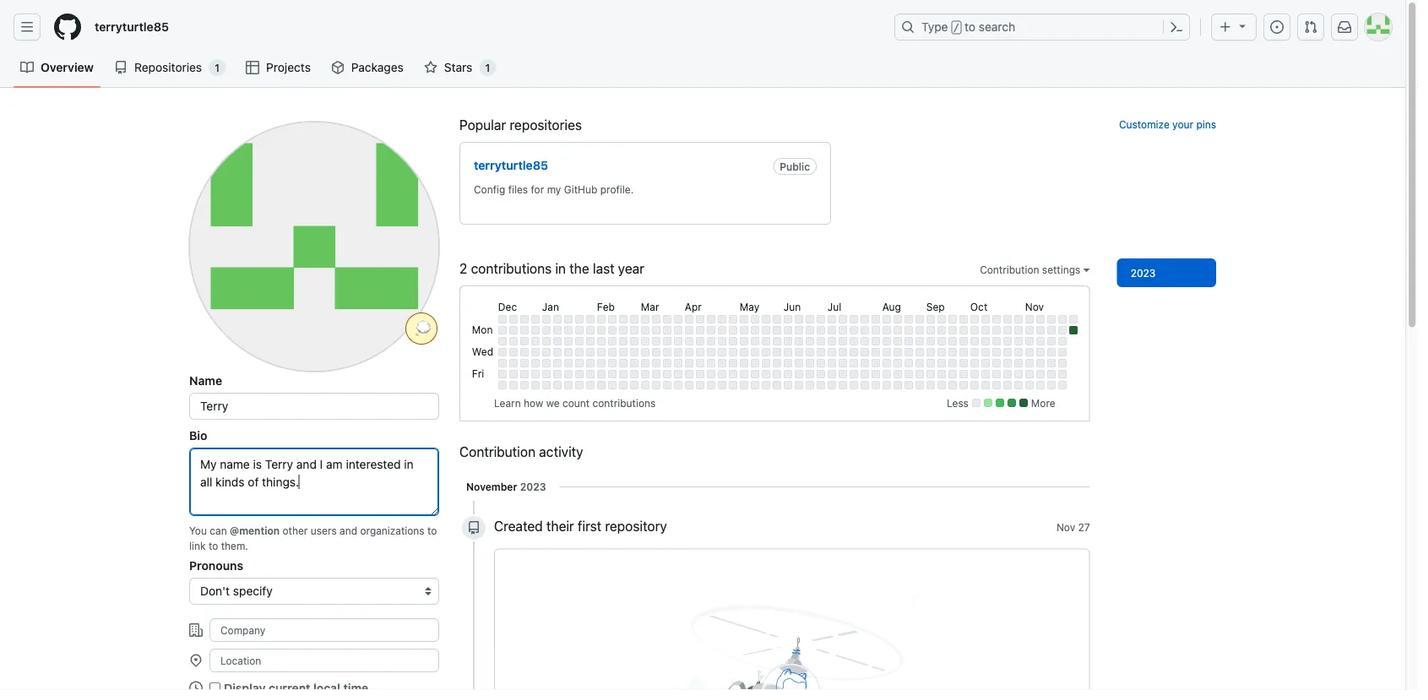 Task type: vqa. For each thing, say whether or not it's contained in the screenshot.
Set status inside the Edit status dialog
no



Task type: describe. For each thing, give the bounding box(es) containing it.
overview
[[41, 60, 94, 74]]

created their first repository
[[494, 518, 667, 534]]

pins
[[1197, 118, 1217, 130]]

package image
[[331, 61, 345, 74]]

congratulations on your first repository! image
[[581, 563, 1004, 690]]

0 horizontal spatial terryturtle85
[[95, 20, 169, 34]]

them.
[[221, 540, 248, 552]]

november
[[466, 481, 518, 492]]

repo image
[[114, 61, 128, 74]]

Display current local time checkbox
[[210, 683, 221, 690]]

projects link
[[239, 55, 318, 80]]

aug
[[883, 301, 902, 312]]

first
[[578, 518, 602, 534]]

learn how we count contributions
[[494, 397, 656, 409]]

0 horizontal spatial contributions
[[471, 261, 552, 277]]

2       contributions         in the last year
[[460, 261, 645, 277]]

customize
[[1120, 118, 1170, 130]]

0 vertical spatial terryturtle85 link
[[88, 14, 176, 41]]

1 vertical spatial terryturtle85
[[474, 158, 548, 172]]

settings
[[1043, 263, 1081, 275]]

packages
[[351, 60, 404, 74]]

config
[[474, 183, 506, 195]]

wed
[[472, 345, 494, 357]]

you
[[189, 525, 207, 537]]

command palette image
[[1170, 20, 1184, 34]]

organization image
[[189, 624, 203, 637]]

Company field
[[210, 619, 439, 642]]

star image
[[424, 61, 438, 74]]

location image
[[189, 654, 203, 668]]

1 for repositories
[[215, 62, 220, 74]]

popular
[[460, 117, 506, 133]]

nov for nov 27
[[1057, 522, 1076, 533]]

change your avatar image
[[189, 122, 439, 372]]

type
[[922, 20, 949, 34]]

table image
[[246, 61, 260, 74]]

how
[[524, 397, 544, 409]]

your
[[1173, 118, 1194, 130]]

customize your pins
[[1120, 118, 1217, 130]]

in
[[555, 261, 566, 277]]

more
[[1032, 397, 1056, 409]]

jun
[[784, 301, 801, 312]]

clock image
[[189, 682, 203, 690]]

fri
[[472, 367, 484, 379]]

homepage image
[[54, 14, 81, 41]]

projects
[[266, 60, 311, 74]]

pronouns
[[189, 559, 243, 572]]

1 vertical spatial contributions
[[593, 397, 656, 409]]

for
[[531, 183, 544, 195]]

27
[[1079, 522, 1091, 533]]

2
[[460, 261, 468, 277]]

the
[[570, 261, 590, 277]]

users
[[311, 525, 337, 537]]

Location field
[[210, 649, 439, 673]]

0 vertical spatial 2023
[[1131, 267, 1156, 279]]

public
[[780, 160, 810, 172]]

name
[[189, 373, 222, 387]]

count
[[563, 397, 590, 409]]

popular repositories
[[460, 117, 582, 133]]

2 vertical spatial to
[[209, 540, 218, 552]]

link
[[189, 540, 206, 552]]

config files for my github profile.
[[474, 183, 634, 195]]

dec
[[498, 301, 517, 312]]



Task type: locate. For each thing, give the bounding box(es) containing it.
stars
[[444, 60, 473, 74]]

contribution inside popup button
[[980, 263, 1040, 275]]

apr
[[685, 301, 702, 312]]

sep
[[927, 301, 945, 312]]

may
[[740, 301, 760, 312]]

0 horizontal spatial nov
[[1026, 301, 1045, 312]]

2023
[[1131, 267, 1156, 279], [520, 481, 546, 492]]

1
[[215, 62, 220, 74], [485, 62, 490, 74]]

cell
[[498, 315, 507, 323], [509, 315, 518, 323], [520, 315, 529, 323], [531, 315, 540, 323], [542, 315, 551, 323], [553, 315, 562, 323], [564, 315, 573, 323], [575, 315, 584, 323], [586, 315, 595, 323], [597, 315, 606, 323], [608, 315, 617, 323], [619, 315, 628, 323], [630, 315, 639, 323], [641, 315, 650, 323], [652, 315, 661, 323], [663, 315, 672, 323], [674, 315, 683, 323], [685, 315, 694, 323], [696, 315, 705, 323], [707, 315, 716, 323], [718, 315, 727, 323], [729, 315, 738, 323], [740, 315, 749, 323], [751, 315, 760, 323], [762, 315, 771, 323], [773, 315, 781, 323], [784, 315, 792, 323], [795, 315, 803, 323], [806, 315, 814, 323], [817, 315, 825, 323], [828, 315, 836, 323], [839, 315, 847, 323], [850, 315, 858, 323], [861, 315, 869, 323], [872, 315, 880, 323], [883, 315, 891, 323], [894, 315, 902, 323], [905, 315, 913, 323], [916, 315, 924, 323], [927, 315, 935, 323], [938, 315, 946, 323], [949, 315, 957, 323], [960, 315, 968, 323], [971, 315, 979, 323], [982, 315, 990, 323], [993, 315, 1001, 323], [1004, 315, 1012, 323], [1015, 315, 1023, 323], [1026, 315, 1034, 323], [1037, 315, 1045, 323], [1048, 315, 1056, 323], [1059, 315, 1067, 323], [1070, 315, 1078, 323], [498, 326, 507, 334], [509, 326, 518, 334], [520, 326, 529, 334], [531, 326, 540, 334], [542, 326, 551, 334], [553, 326, 562, 334], [564, 326, 573, 334], [575, 326, 584, 334], [586, 326, 595, 334], [597, 326, 606, 334], [608, 326, 617, 334], [619, 326, 628, 334], [630, 326, 639, 334], [641, 326, 650, 334], [652, 326, 661, 334], [663, 326, 672, 334], [674, 326, 683, 334], [685, 326, 694, 334], [696, 326, 705, 334], [707, 326, 716, 334], [718, 326, 727, 334], [729, 326, 738, 334], [740, 326, 749, 334], [751, 326, 760, 334], [762, 326, 771, 334], [773, 326, 781, 334], [784, 326, 792, 334], [795, 326, 803, 334], [806, 326, 814, 334], [817, 326, 825, 334], [828, 326, 836, 334], [839, 326, 847, 334], [850, 326, 858, 334], [861, 326, 869, 334], [872, 326, 880, 334], [883, 326, 891, 334], [894, 326, 902, 334], [905, 326, 913, 334], [916, 326, 924, 334], [927, 326, 935, 334], [938, 326, 946, 334], [949, 326, 957, 334], [960, 326, 968, 334], [971, 326, 979, 334], [982, 326, 990, 334], [993, 326, 1001, 334], [1004, 326, 1012, 334], [1015, 326, 1023, 334], [1026, 326, 1034, 334], [1037, 326, 1045, 334], [1048, 326, 1056, 334], [1059, 326, 1067, 334], [1070, 326, 1078, 334], [498, 337, 507, 345], [509, 337, 518, 345], [520, 337, 529, 345], [531, 337, 540, 345], [542, 337, 551, 345], [553, 337, 562, 345], [564, 337, 573, 345], [575, 337, 584, 345], [586, 337, 595, 345], [597, 337, 606, 345], [608, 337, 617, 345], [619, 337, 628, 345], [630, 337, 639, 345], [652, 337, 661, 345], [663, 337, 672, 345], [674, 337, 683, 345], [685, 337, 694, 345], [696, 337, 705, 345], [707, 337, 716, 345], [718, 337, 727, 345], [729, 337, 738, 345], [740, 337, 749, 345], [751, 337, 760, 345], [762, 337, 771, 345], [773, 337, 781, 345], [784, 337, 792, 345], [795, 337, 803, 345], [806, 337, 814, 345], [817, 337, 825, 345], [828, 337, 836, 345], [839, 337, 847, 345], [850, 337, 858, 345], [861, 337, 869, 345], [872, 337, 880, 345], [883, 337, 891, 345], [894, 337, 902, 345], [905, 337, 913, 345], [916, 337, 924, 345], [927, 337, 935, 345], [938, 337, 946, 345], [949, 337, 957, 345], [960, 337, 968, 345], [971, 337, 979, 345], [982, 337, 990, 345], [993, 337, 1001, 345], [1004, 337, 1012, 345], [1015, 337, 1023, 345], [1026, 337, 1034, 345], [1037, 337, 1045, 345], [1048, 337, 1056, 345], [1059, 337, 1067, 345], [498, 348, 507, 356], [509, 348, 518, 356], [520, 348, 529, 356], [531, 348, 540, 356], [542, 348, 551, 356], [553, 348, 562, 356], [564, 348, 573, 356], [575, 348, 584, 356], [586, 348, 595, 356], [597, 348, 606, 356], [608, 348, 617, 356], [619, 348, 628, 356], [630, 348, 639, 356], [641, 348, 650, 356], [652, 348, 661, 356], [663, 348, 672, 356], [674, 348, 683, 356], [685, 348, 694, 356], [696, 348, 705, 356], [707, 348, 716, 356], [718, 348, 727, 356], [729, 348, 738, 356], [740, 348, 749, 356], [751, 348, 760, 356], [762, 348, 771, 356], [773, 348, 781, 356], [784, 348, 792, 356], [795, 348, 803, 356], [806, 348, 814, 356], [817, 348, 825, 356], [828, 348, 836, 356], [839, 348, 847, 356], [850, 348, 858, 356], [861, 348, 869, 356], [872, 348, 880, 356], [883, 348, 891, 356], [894, 348, 902, 356], [905, 348, 913, 356], [916, 348, 924, 356], [927, 348, 935, 356], [938, 348, 946, 356], [949, 348, 957, 356], [960, 348, 968, 356], [971, 348, 979, 356], [982, 348, 990, 356], [993, 348, 1001, 356], [1004, 348, 1012, 356], [1015, 348, 1023, 356], [1026, 348, 1034, 356], [1037, 348, 1045, 356], [1048, 348, 1056, 356], [1059, 348, 1067, 356], [498, 359, 507, 367], [509, 359, 518, 367], [520, 359, 529, 367], [531, 359, 540, 367], [542, 359, 551, 367], [553, 359, 562, 367], [564, 359, 573, 367], [575, 359, 584, 367], [586, 359, 595, 367], [597, 359, 606, 367], [608, 359, 617, 367], [619, 359, 628, 367], [630, 359, 639, 367], [641, 359, 650, 367], [652, 359, 661, 367], [663, 359, 672, 367], [674, 359, 683, 367], [685, 359, 694, 367], [696, 359, 705, 367], [707, 359, 716, 367], [718, 359, 727, 367], [729, 359, 738, 367], [740, 359, 749, 367], [751, 359, 760, 367], [762, 359, 771, 367], [773, 359, 781, 367], [784, 359, 792, 367], [795, 359, 803, 367], [806, 359, 814, 367], [817, 359, 825, 367], [828, 359, 836, 367], [839, 359, 847, 367], [850, 359, 858, 367], [861, 359, 869, 367], [872, 359, 880, 367], [883, 359, 891, 367], [894, 359, 902, 367], [905, 359, 913, 367], [916, 359, 924, 367], [927, 359, 935, 367], [938, 359, 946, 367], [949, 359, 957, 367], [960, 359, 968, 367], [971, 359, 979, 367], [982, 359, 990, 367], [993, 359, 1001, 367], [1004, 359, 1012, 367], [1015, 359, 1023, 367], [1026, 359, 1034, 367], [1037, 359, 1045, 367], [1048, 359, 1056, 367], [1059, 359, 1067, 367], [498, 370, 507, 378], [509, 370, 518, 378], [520, 370, 529, 378], [531, 370, 540, 378], [542, 370, 551, 378], [553, 370, 562, 378], [564, 370, 573, 378], [575, 370, 584, 378], [586, 370, 595, 378], [597, 370, 606, 378], [608, 370, 617, 378], [619, 370, 628, 378], [630, 370, 639, 378], [641, 370, 650, 378], [652, 370, 661, 378], [663, 370, 672, 378], [674, 370, 683, 378], [685, 370, 694, 378], [696, 370, 705, 378], [707, 370, 716, 378], [718, 370, 727, 378], [729, 370, 738, 378], [740, 370, 749, 378], [751, 370, 760, 378], [762, 370, 771, 378], [773, 370, 781, 378], [784, 370, 792, 378], [795, 370, 803, 378], [806, 370, 814, 378], [817, 370, 825, 378], [828, 370, 836, 378], [839, 370, 847, 378], [850, 370, 858, 378], [861, 370, 869, 378], [872, 370, 880, 378], [883, 370, 891, 378], [894, 370, 902, 378], [905, 370, 913, 378], [916, 370, 924, 378], [927, 370, 935, 378], [938, 370, 946, 378], [949, 370, 957, 378], [960, 370, 968, 378], [971, 370, 979, 378], [982, 370, 990, 378], [993, 370, 1001, 378], [1004, 370, 1012, 378], [1015, 370, 1023, 378], [1026, 370, 1034, 378], [1037, 370, 1045, 378], [1048, 370, 1056, 378], [1059, 370, 1067, 378], [498, 381, 507, 389], [509, 381, 518, 389], [520, 381, 529, 389], [531, 381, 540, 389], [542, 381, 551, 389], [553, 381, 562, 389], [564, 381, 573, 389], [575, 381, 584, 389], [586, 381, 595, 389], [608, 381, 617, 389], [619, 381, 628, 389], [630, 381, 639, 389], [641, 381, 650, 389], [652, 381, 661, 389], [663, 381, 672, 389], [674, 381, 683, 389], [685, 381, 694, 389], [696, 381, 705, 389], [707, 381, 716, 389], [718, 381, 727, 389], [740, 381, 749, 389], [751, 381, 760, 389], [762, 381, 771, 389], [784, 381, 792, 389], [795, 381, 803, 389], [806, 381, 814, 389], [828, 381, 836, 389], [839, 381, 847, 389], [850, 381, 858, 389], [861, 381, 869, 389], [872, 381, 880, 389], [883, 381, 891, 389], [894, 381, 902, 389], [905, 381, 913, 389], [916, 381, 924, 389], [927, 381, 935, 389], [938, 381, 946, 389], [949, 381, 957, 389], [960, 381, 968, 389], [971, 381, 979, 389], [982, 381, 990, 389], [993, 381, 1001, 389], [1004, 381, 1012, 389], [1015, 381, 1023, 389], [1026, 381, 1034, 389], [1048, 381, 1056, 389], [1059, 381, 1067, 389]]

1 horizontal spatial 1
[[485, 62, 490, 74]]

contributions
[[471, 261, 552, 277], [593, 397, 656, 409]]

git pull request image
[[1305, 20, 1318, 34]]

nov down contribution settings popup button
[[1026, 301, 1045, 312]]

feb
[[597, 301, 615, 312]]

terryturtle85 link up repo icon
[[88, 14, 176, 41]]

last
[[593, 261, 615, 277]]

terryturtle85 link up files
[[474, 158, 548, 172]]

repositories
[[510, 117, 582, 133]]

nov inside grid
[[1026, 301, 1045, 312]]

1 horizontal spatial 2023
[[1131, 267, 1156, 279]]

learn
[[494, 397, 521, 409]]

to right organizations
[[428, 525, 437, 537]]

contributions up dec
[[471, 261, 552, 277]]

we
[[546, 397, 560, 409]]

nov inside nov 27 "link"
[[1057, 522, 1076, 533]]

0 horizontal spatial contribution
[[460, 444, 536, 460]]

1 for stars
[[485, 62, 490, 74]]

organizations
[[360, 525, 425, 537]]

0 vertical spatial nov
[[1026, 301, 1045, 312]]

issue opened image
[[1271, 20, 1284, 34]]

nov
[[1026, 301, 1045, 312], [1057, 522, 1076, 533]]

2023 down "contribution activity"
[[520, 481, 546, 492]]

repositories
[[134, 60, 202, 74]]

mon
[[472, 323, 493, 335]]

oct
[[971, 301, 988, 312]]

1 horizontal spatial to
[[428, 525, 437, 537]]

repository
[[605, 518, 667, 534]]

contribution settings
[[980, 263, 1084, 275]]

created
[[494, 518, 543, 534]]

Name field
[[189, 393, 439, 420]]

contribution up oct at the right top of the page
[[980, 263, 1040, 275]]

nov left '27'
[[1057, 522, 1076, 533]]

notifications image
[[1339, 20, 1352, 34]]

to right /
[[965, 20, 976, 34]]

can
[[210, 525, 227, 537]]

contribution
[[980, 263, 1040, 275], [460, 444, 536, 460]]

1 1 from the left
[[215, 62, 220, 74]]

1 right "stars"
[[485, 62, 490, 74]]

search
[[979, 20, 1016, 34]]

packages link
[[324, 55, 411, 80]]

0 horizontal spatial terryturtle85 link
[[88, 14, 176, 41]]

0 vertical spatial to
[[965, 20, 976, 34]]

0 horizontal spatial 2023
[[520, 481, 546, 492]]

other
[[283, 525, 308, 537]]

0 vertical spatial terryturtle85
[[95, 20, 169, 34]]

terryturtle85 link
[[88, 14, 176, 41], [474, 158, 548, 172]]

0 vertical spatial contributions
[[471, 261, 552, 277]]

1 left table image
[[215, 62, 220, 74]]

grid
[[470, 296, 1081, 392]]

1 vertical spatial nov
[[1057, 522, 1076, 533]]

2023 right settings
[[1131, 267, 1156, 279]]

0 horizontal spatial 1
[[215, 62, 220, 74]]

type / to search
[[922, 20, 1016, 34]]

1 vertical spatial contribution
[[460, 444, 536, 460]]

plus image
[[1219, 20, 1233, 34]]

terryturtle85 up files
[[474, 158, 548, 172]]

repo image
[[467, 521, 481, 535]]

activity
[[539, 444, 584, 460]]

1 horizontal spatial terryturtle85
[[474, 158, 548, 172]]

💭
[[415, 320, 428, 337]]

0 horizontal spatial to
[[209, 540, 218, 552]]

1 horizontal spatial nov
[[1057, 522, 1076, 533]]

2 1 from the left
[[485, 62, 490, 74]]

1 horizontal spatial contributions
[[593, 397, 656, 409]]

contribution for contribution activity
[[460, 444, 536, 460]]

to
[[965, 20, 976, 34], [428, 525, 437, 537], [209, 540, 218, 552]]

and
[[340, 525, 357, 537]]

you can @mention
[[189, 525, 280, 537]]

1 vertical spatial to
[[428, 525, 437, 537]]

contribution activity
[[460, 444, 584, 460]]

2 horizontal spatial to
[[965, 20, 976, 34]]

contributions right count
[[593, 397, 656, 409]]

/
[[954, 22, 960, 34]]

2023 link
[[1118, 258, 1217, 287]]

nov 27
[[1057, 522, 1091, 533]]

triangle down image
[[1236, 19, 1250, 33]]

jan
[[542, 301, 559, 312]]

nov for nov
[[1026, 301, 1045, 312]]

💭 button
[[413, 320, 430, 337]]

1 horizontal spatial terryturtle85 link
[[474, 158, 548, 172]]

book image
[[20, 61, 34, 74]]

0 vertical spatial contribution
[[980, 263, 1040, 275]]

Bio text field
[[189, 448, 439, 516]]

terryturtle85 up repo icon
[[95, 20, 169, 34]]

learn how we count contributions link
[[494, 397, 656, 409]]

files
[[508, 183, 528, 195]]

1 vertical spatial terryturtle85 link
[[474, 158, 548, 172]]

other users and organizations to link to them.
[[189, 525, 437, 552]]

github
[[564, 183, 598, 195]]

their
[[547, 518, 574, 534]]

nov 27 link
[[1057, 520, 1091, 535]]

to right link
[[209, 540, 218, 552]]

grid containing dec
[[470, 296, 1081, 392]]

contribution settings button
[[980, 262, 1091, 277]]

jul
[[828, 301, 842, 312]]

1 horizontal spatial contribution
[[980, 263, 1040, 275]]

1 vertical spatial 2023
[[520, 481, 546, 492]]

year
[[618, 261, 645, 277]]

bio
[[189, 428, 207, 442]]

profile.
[[601, 183, 634, 195]]

contribution for contribution settings
[[980, 263, 1040, 275]]

overview link
[[14, 55, 101, 80]]

my
[[547, 183, 561, 195]]

november 2023
[[466, 481, 546, 492]]

@mention
[[230, 525, 280, 537]]

less
[[947, 397, 969, 409]]

mar
[[641, 301, 660, 312]]

contribution up november
[[460, 444, 536, 460]]

terryturtle85
[[95, 20, 169, 34], [474, 158, 548, 172]]



